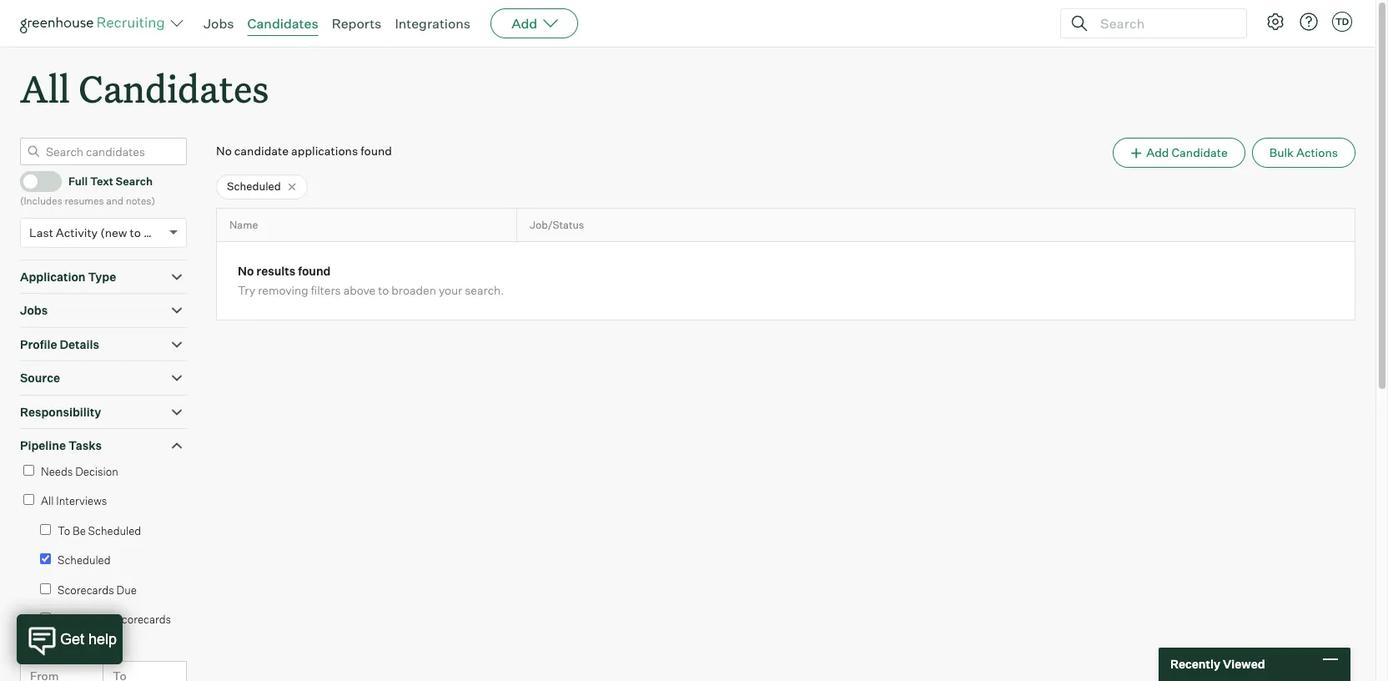 Task type: locate. For each thing, give the bounding box(es) containing it.
2 vertical spatial scheduled
[[58, 554, 111, 567]]

profile
[[20, 337, 57, 351]]

0 horizontal spatial found
[[298, 264, 331, 278]]

0 vertical spatial all
[[20, 63, 70, 113]]

scheduled down be
[[58, 554, 111, 567]]

no results found try removing filters above to broaden your search.
[[238, 264, 504, 297]]

to inside no results found try removing filters above to broaden your search.
[[378, 283, 389, 297]]

1 vertical spatial jobs
[[20, 303, 48, 317]]

bulk actions
[[1270, 145, 1339, 160]]

0 horizontal spatial to
[[130, 225, 141, 239]]

no up "try"
[[238, 264, 254, 278]]

0 vertical spatial no
[[216, 144, 232, 158]]

add button
[[491, 8, 579, 38]]

all for all candidates
[[20, 63, 70, 113]]

0 vertical spatial found
[[361, 144, 392, 158]]

candidates right jobs link
[[247, 15, 319, 32]]

1 horizontal spatial no
[[238, 264, 254, 278]]

pipeline tasks
[[20, 438, 102, 453]]

applications
[[291, 144, 358, 158]]

interview
[[20, 642, 63, 654]]

no for no candidate applications found
[[216, 144, 232, 158]]

completed scorecards
[[58, 613, 171, 626]]

old)
[[144, 225, 165, 239]]

0 horizontal spatial no
[[216, 144, 232, 158]]

all down 'greenhouse recruiting' image
[[20, 63, 70, 113]]

full text search (includes resumes and notes)
[[20, 174, 155, 207]]

no candidate applications found
[[216, 144, 392, 158]]

integrations link
[[395, 15, 471, 32]]

1 horizontal spatial to
[[378, 283, 389, 297]]

1 vertical spatial found
[[298, 264, 331, 278]]

no inside no results found try removing filters above to broaden your search.
[[238, 264, 254, 278]]

1 vertical spatial scorecards
[[115, 613, 171, 626]]

1 horizontal spatial found
[[361, 144, 392, 158]]

decision
[[75, 465, 118, 478]]

candidates link
[[247, 15, 319, 32]]

details
[[60, 337, 99, 351]]

scorecards
[[58, 583, 114, 597], [115, 613, 171, 626]]

all candidates
[[20, 63, 269, 113]]

0 horizontal spatial add
[[512, 15, 538, 32]]

scheduled
[[227, 180, 281, 193], [88, 524, 141, 537], [58, 554, 111, 567]]

date
[[66, 642, 88, 654]]

candidates
[[247, 15, 319, 32], [79, 63, 269, 113]]

1 vertical spatial scheduled
[[88, 524, 141, 537]]

jobs left the candidates 'link'
[[204, 15, 234, 32]]

to left old)
[[130, 225, 141, 239]]

scheduled down candidate
[[227, 180, 281, 193]]

Scorecards Due checkbox
[[40, 583, 51, 594]]

add
[[512, 15, 538, 32], [1147, 145, 1170, 160]]

scorecards down due at the bottom left
[[115, 613, 171, 626]]

to be scheduled
[[58, 524, 141, 537]]

All Interviews checkbox
[[23, 494, 34, 505]]

1 vertical spatial candidates
[[79, 63, 269, 113]]

1 horizontal spatial jobs
[[204, 15, 234, 32]]

your
[[439, 283, 463, 297]]

to right above
[[378, 283, 389, 297]]

all for all interviews
[[41, 494, 54, 508]]

0 vertical spatial jobs
[[204, 15, 234, 32]]

jobs up profile on the left
[[20, 303, 48, 317]]

found
[[361, 144, 392, 158], [298, 264, 331, 278]]

to
[[130, 225, 141, 239], [378, 283, 389, 297]]

scorecards due
[[58, 583, 137, 597]]

notes)
[[126, 195, 155, 207]]

1 vertical spatial add
[[1147, 145, 1170, 160]]

resumes
[[65, 195, 104, 207]]

0 horizontal spatial scorecards
[[58, 583, 114, 597]]

add inside popup button
[[512, 15, 538, 32]]

responsibility
[[20, 405, 101, 419]]

no left candidate
[[216, 144, 232, 158]]

1 vertical spatial all
[[41, 494, 54, 508]]

1 horizontal spatial add
[[1147, 145, 1170, 160]]

filters
[[311, 283, 341, 297]]

0 vertical spatial add
[[512, 15, 538, 32]]

no
[[216, 144, 232, 158], [238, 264, 254, 278]]

td button
[[1333, 12, 1353, 32]]

scorecards up completed
[[58, 583, 114, 597]]

viewed
[[1224, 657, 1266, 671]]

candidates down jobs link
[[79, 63, 269, 113]]

all
[[20, 63, 70, 113], [41, 494, 54, 508]]

configure image
[[1266, 12, 1286, 32]]

name
[[230, 219, 258, 231]]

greenhouse recruiting image
[[20, 13, 170, 33]]

above
[[344, 283, 376, 297]]

all right the all interviews checkbox
[[41, 494, 54, 508]]

application type
[[20, 269, 116, 284]]

0 horizontal spatial jobs
[[20, 303, 48, 317]]

0 vertical spatial to
[[130, 225, 141, 239]]

Search text field
[[1097, 11, 1232, 35]]

application
[[20, 269, 86, 284]]

1 vertical spatial no
[[238, 264, 254, 278]]

(includes
[[20, 195, 62, 207]]

1 horizontal spatial scorecards
[[115, 613, 171, 626]]

be
[[73, 524, 86, 537]]

scheduled right be
[[88, 524, 141, 537]]

1 vertical spatial to
[[378, 283, 389, 297]]

add candidate link
[[1113, 138, 1246, 168]]

jobs
[[204, 15, 234, 32], [20, 303, 48, 317]]

source
[[20, 371, 60, 385]]

integrations
[[395, 15, 471, 32]]

found up filters
[[298, 264, 331, 278]]

0 vertical spatial candidates
[[247, 15, 319, 32]]

reports link
[[332, 15, 382, 32]]

jobs link
[[204, 15, 234, 32]]

actions
[[1297, 145, 1339, 160]]

found right applications in the top of the page
[[361, 144, 392, 158]]

last activity (new to old)
[[29, 225, 165, 239]]

activity
[[56, 225, 98, 239]]

results
[[256, 264, 296, 278]]

Search candidates field
[[20, 138, 187, 165]]

bulk
[[1270, 145, 1294, 160]]



Task type: describe. For each thing, give the bounding box(es) containing it.
td button
[[1330, 8, 1356, 35]]

pipeline
[[20, 438, 66, 453]]

reports
[[332, 15, 382, 32]]

Scheduled checkbox
[[40, 554, 51, 564]]

last
[[29, 225, 53, 239]]

text
[[90, 174, 113, 188]]

recently
[[1171, 657, 1221, 671]]

and
[[106, 195, 124, 207]]

full
[[68, 174, 88, 188]]

broaden
[[392, 283, 436, 297]]

add for add
[[512, 15, 538, 32]]

candidate
[[234, 144, 289, 158]]

due
[[117, 583, 137, 597]]

candidate
[[1172, 145, 1228, 160]]

interview date
[[20, 642, 88, 654]]

type
[[88, 269, 116, 284]]

to
[[58, 524, 70, 537]]

recently viewed
[[1171, 657, 1266, 671]]

profile details
[[20, 337, 99, 351]]

add for add candidate
[[1147, 145, 1170, 160]]

Needs Decision checkbox
[[23, 465, 34, 475]]

checkmark image
[[28, 175, 40, 186]]

last activity (new to old) option
[[29, 225, 165, 239]]

job/status
[[530, 219, 584, 231]]

try
[[238, 283, 256, 297]]

completed
[[58, 613, 112, 626]]

tasks
[[68, 438, 102, 453]]

needs
[[41, 465, 73, 478]]

(new
[[100, 225, 127, 239]]

0 vertical spatial scheduled
[[227, 180, 281, 193]]

0 vertical spatial scorecards
[[58, 583, 114, 597]]

td
[[1336, 16, 1350, 28]]

needs decision
[[41, 465, 118, 478]]

removing
[[258, 283, 308, 297]]

Completed Scorecards checkbox
[[40, 613, 51, 624]]

interviews
[[56, 494, 107, 508]]

To Be Scheduled checkbox
[[40, 524, 51, 535]]

all interviews
[[41, 494, 107, 508]]

add candidate
[[1147, 145, 1228, 160]]

found inside no results found try removing filters above to broaden your search.
[[298, 264, 331, 278]]

search.
[[465, 283, 504, 297]]

search
[[116, 174, 153, 188]]

bulk actions link
[[1253, 138, 1356, 168]]

no for no results found try removing filters above to broaden your search.
[[238, 264, 254, 278]]



Task type: vqa. For each thing, say whether or not it's contained in the screenshot.
RESPONSIBILITY
yes



